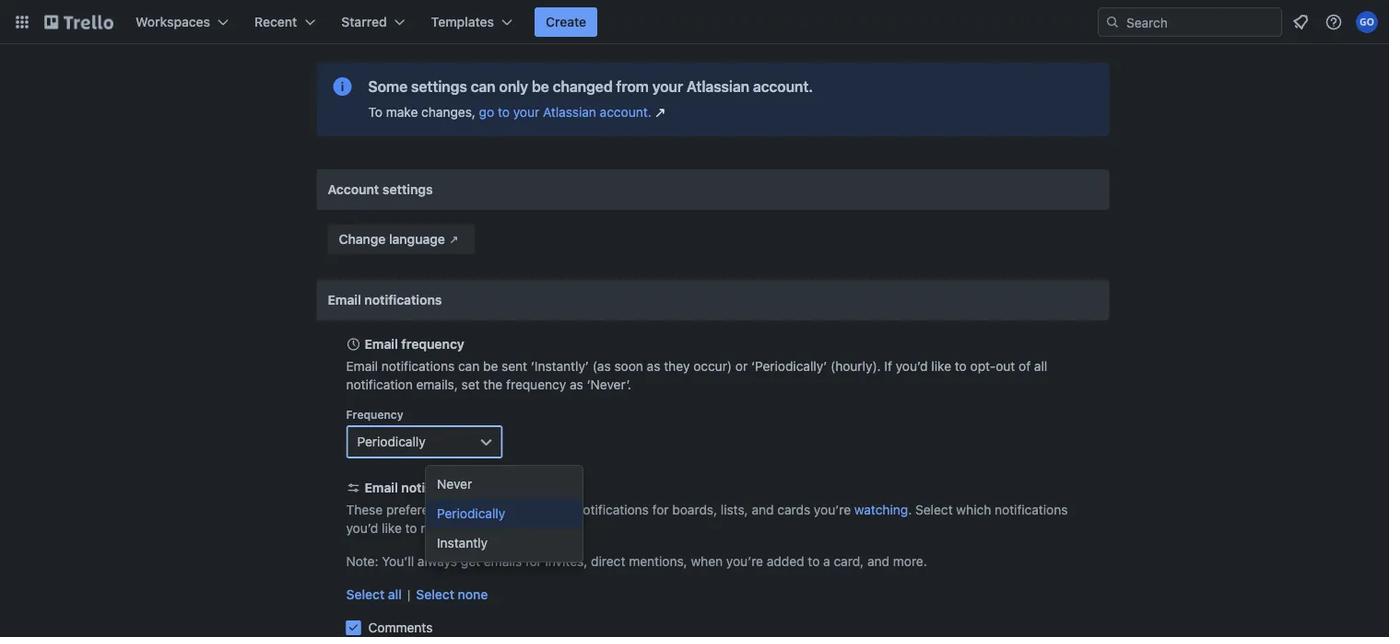 Task type: vqa. For each thing, say whether or not it's contained in the screenshot.
dates
no



Task type: locate. For each thing, give the bounding box(es) containing it.
0 vertical spatial as
[[647, 359, 660, 374]]

frequency up emails,
[[401, 337, 464, 352]]

out
[[996, 359, 1015, 374]]

these preferences only apply to email notifications for boards, lists, and cards you're watching
[[346, 503, 908, 518]]

0 vertical spatial you're
[[814, 503, 851, 518]]

atlassian down 'primary' element
[[687, 78, 749, 95]]

0 horizontal spatial you're
[[726, 554, 763, 570]]

for right emails
[[525, 554, 542, 570]]

for
[[652, 503, 669, 518], [525, 554, 542, 570]]

make
[[386, 105, 418, 120]]

settings up change language link
[[382, 182, 433, 197]]

boards,
[[672, 503, 717, 518]]

your inside "link"
[[513, 105, 539, 120]]

opt-
[[970, 359, 996, 374]]

select right |
[[416, 588, 454, 603]]

you'd inside . select which notifications you'd like to receive via email.
[[346, 521, 378, 537]]

set
[[462, 377, 480, 393]]

|
[[407, 588, 411, 603]]

direct
[[591, 554, 625, 570]]

to left receive
[[405, 521, 417, 537]]

1 horizontal spatial you'd
[[896, 359, 928, 374]]

select
[[915, 503, 953, 518], [346, 588, 385, 603], [416, 588, 454, 603]]

2 horizontal spatial select
[[915, 503, 953, 518]]

'never'.
[[587, 377, 631, 393]]

1 vertical spatial you're
[[726, 554, 763, 570]]

0 vertical spatial settings
[[411, 78, 467, 95]]

1 horizontal spatial be
[[532, 78, 549, 95]]

1 horizontal spatial atlassian
[[687, 78, 749, 95]]

atlassian
[[687, 78, 749, 95], [543, 105, 596, 120]]

email for email notifications can be sent 'instantly' (as soon as they occur) or 'periodically' (hourly). if you'd like to opt-out of all notification emails, set the frequency as 'never'.
[[346, 359, 378, 374]]

notification inside email notifications can be sent 'instantly' (as soon as they occur) or 'periodically' (hourly). if you'd like to opt-out of all notification emails, set the frequency as 'never'.
[[346, 377, 413, 393]]

1 vertical spatial you'd
[[346, 521, 378, 537]]

periodically
[[357, 435, 426, 450], [437, 507, 505, 522]]

lists,
[[721, 503, 748, 518]]

1 vertical spatial all
[[388, 588, 402, 603]]

email notifications
[[328, 293, 442, 308]]

like inside email notifications can be sent 'instantly' (as soon as they occur) or 'periodically' (hourly). if you'd like to opt-out of all notification emails, set the frequency as 'never'.
[[931, 359, 951, 374]]

to
[[368, 105, 383, 120]]

1 horizontal spatial for
[[652, 503, 669, 518]]

can
[[471, 78, 496, 95], [458, 359, 480, 374]]

can for notifications
[[458, 359, 480, 374]]

to inside . select which notifications you'd like to receive via email.
[[405, 521, 417, 537]]

select right .
[[915, 503, 953, 518]]

recent button
[[243, 7, 327, 37]]

change
[[339, 232, 386, 247]]

you're
[[814, 503, 851, 518], [726, 554, 763, 570]]

0 vertical spatial can
[[471, 78, 496, 95]]

can up set in the left of the page
[[458, 359, 480, 374]]

0 vertical spatial you'd
[[896, 359, 928, 374]]

0 horizontal spatial as
[[570, 377, 583, 393]]

email
[[328, 293, 361, 308], [365, 337, 398, 352], [346, 359, 378, 374], [365, 481, 398, 496]]

notifications up direct
[[576, 503, 649, 518]]

1 horizontal spatial account.
[[753, 78, 813, 95]]

1 horizontal spatial preferences
[[475, 481, 550, 496]]

'periodically'
[[751, 359, 827, 374]]

only up the via
[[461, 503, 486, 518]]

1 vertical spatial notification
[[401, 481, 472, 496]]

notifications up the email frequency
[[365, 293, 442, 308]]

you're right when
[[726, 554, 763, 570]]

select all | select none
[[346, 588, 488, 603]]

to
[[498, 105, 510, 120], [955, 359, 967, 374], [525, 503, 537, 518], [405, 521, 417, 537], [808, 554, 820, 570]]

1 vertical spatial only
[[461, 503, 486, 518]]

starred button
[[330, 7, 416, 37]]

to right the go
[[498, 105, 510, 120]]

1 vertical spatial be
[[483, 359, 498, 374]]

be up "the"
[[483, 359, 498, 374]]

account.
[[753, 78, 813, 95], [600, 105, 651, 120]]

like down these
[[382, 521, 402, 537]]

1 vertical spatial settings
[[382, 182, 433, 197]]

0 vertical spatial atlassian
[[687, 78, 749, 95]]

your
[[652, 78, 683, 95], [513, 105, 539, 120]]

can inside email notifications can be sent 'instantly' (as soon as they occur) or 'periodically' (hourly). if you'd like to opt-out of all notification emails, set the frequency as 'never'.
[[458, 359, 480, 374]]

and
[[752, 503, 774, 518], [867, 554, 890, 570]]

when
[[691, 554, 723, 570]]

you'd right if
[[896, 359, 928, 374]]

you'd down these
[[346, 521, 378, 537]]

only up go to your atlassian account.
[[499, 78, 528, 95]]

'instantly'
[[531, 359, 589, 374]]

be up go to your atlassian account.
[[532, 78, 549, 95]]

or
[[736, 359, 748, 374]]

your right from at left top
[[652, 78, 683, 95]]

preferences up apply
[[475, 481, 550, 496]]

to inside "go to your atlassian account." "link"
[[498, 105, 510, 120]]

email frequency
[[365, 337, 464, 352]]

and right lists,
[[752, 503, 774, 518]]

1 vertical spatial and
[[867, 554, 890, 570]]

as left they
[[647, 359, 660, 374]]

email for email frequency
[[365, 337, 398, 352]]

notification up frequency
[[346, 377, 413, 393]]

1 vertical spatial like
[[382, 521, 402, 537]]

1 vertical spatial account.
[[600, 105, 651, 120]]

like left 'opt-'
[[931, 359, 951, 374]]

atlassian down changed
[[543, 105, 596, 120]]

occur)
[[693, 359, 732, 374]]

1 vertical spatial your
[[513, 105, 539, 120]]

email inside email notifications can be sent 'instantly' (as soon as they occur) or 'periodically' (hourly). if you'd like to opt-out of all notification emails, set the frequency as 'never'.
[[346, 359, 378, 374]]

preferences
[[475, 481, 550, 496], [386, 503, 457, 518]]

none
[[458, 588, 488, 603]]

note:
[[346, 554, 378, 570]]

all right of at the bottom of page
[[1034, 359, 1047, 374]]

frequency
[[401, 337, 464, 352], [506, 377, 566, 393]]

0 horizontal spatial you'd
[[346, 521, 378, 537]]

0 vertical spatial notification
[[346, 377, 413, 393]]

can for settings
[[471, 78, 496, 95]]

more.
[[893, 554, 927, 570]]

0 horizontal spatial be
[[483, 359, 498, 374]]

email down the email notifications
[[365, 337, 398, 352]]

as
[[647, 359, 660, 374], [570, 377, 583, 393]]

0 vertical spatial be
[[532, 78, 549, 95]]

0 horizontal spatial only
[[461, 503, 486, 518]]

0 horizontal spatial account.
[[600, 105, 651, 120]]

0 vertical spatial for
[[652, 503, 669, 518]]

email up frequency
[[346, 359, 378, 374]]

1 horizontal spatial only
[[499, 78, 528, 95]]

notification
[[346, 377, 413, 393], [401, 481, 472, 496]]

settings up changes,
[[411, 78, 467, 95]]

0 vertical spatial frequency
[[401, 337, 464, 352]]

0 horizontal spatial frequency
[[401, 337, 464, 352]]

email.
[[488, 521, 523, 537]]

1 horizontal spatial periodically
[[437, 507, 505, 522]]

0 horizontal spatial like
[[382, 521, 402, 537]]

you'd
[[896, 359, 928, 374], [346, 521, 378, 537]]

they
[[664, 359, 690, 374]]

your right the go
[[513, 105, 539, 120]]

1 vertical spatial for
[[525, 554, 542, 570]]

change language
[[339, 232, 445, 247]]

emails,
[[416, 377, 458, 393]]

1 vertical spatial frequency
[[506, 377, 566, 393]]

0 vertical spatial your
[[652, 78, 683, 95]]

settings
[[411, 78, 467, 95], [382, 182, 433, 197]]

receive
[[421, 521, 464, 537]]

1 horizontal spatial you're
[[814, 503, 851, 518]]

frequency down sent
[[506, 377, 566, 393]]

only
[[499, 78, 528, 95], [461, 503, 486, 518]]

notifications
[[365, 293, 442, 308], [381, 359, 455, 374], [576, 503, 649, 518], [995, 503, 1068, 518]]

1 horizontal spatial all
[[1034, 359, 1047, 374]]

0 horizontal spatial your
[[513, 105, 539, 120]]

frequency
[[346, 408, 403, 421]]

watching link
[[854, 503, 908, 518]]

email up these
[[365, 481, 398, 496]]

notifications right 'which'
[[995, 503, 1068, 518]]

0 horizontal spatial and
[[752, 503, 774, 518]]

of
[[1019, 359, 1031, 374]]

you'd inside email notifications can be sent 'instantly' (as soon as they occur) or 'periodically' (hourly). if you'd like to opt-out of all notification emails, set the frequency as 'never'.
[[896, 359, 928, 374]]

like
[[931, 359, 951, 374], [382, 521, 402, 537]]

from
[[616, 78, 649, 95]]

be
[[532, 78, 549, 95], [483, 359, 498, 374]]

email notification preferences
[[365, 481, 550, 496]]

changed
[[553, 78, 613, 95]]

1 horizontal spatial your
[[652, 78, 683, 95]]

1 vertical spatial atlassian
[[543, 105, 596, 120]]

the
[[483, 377, 503, 393]]

notifications inside email notifications can be sent 'instantly' (as soon as they occur) or 'periodically' (hourly). if you'd like to opt-out of all notification emails, set the frequency as 'never'.
[[381, 359, 455, 374]]

always
[[418, 554, 457, 570]]

for left boards,
[[652, 503, 669, 518]]

0 vertical spatial preferences
[[475, 481, 550, 496]]

0 horizontal spatial atlassian
[[543, 105, 596, 120]]

atlassian inside "link"
[[543, 105, 596, 120]]

and right card,
[[867, 554, 890, 570]]

0 horizontal spatial preferences
[[386, 503, 457, 518]]

1 horizontal spatial frequency
[[506, 377, 566, 393]]

all inside email notifications can be sent 'instantly' (as soon as they occur) or 'periodically' (hourly). if you'd like to opt-out of all notification emails, set the frequency as 'never'.
[[1034, 359, 1047, 374]]

soon
[[614, 359, 643, 374]]

1 horizontal spatial and
[[867, 554, 890, 570]]

periodically down frequency
[[357, 435, 426, 450]]

as down 'instantly'
[[570, 377, 583, 393]]

all left |
[[388, 588, 402, 603]]

you'll
[[382, 554, 414, 570]]

go to your atlassian account.
[[479, 105, 651, 120]]

1 vertical spatial can
[[458, 359, 480, 374]]

1 horizontal spatial as
[[647, 359, 660, 374]]

notifications down the email frequency
[[381, 359, 455, 374]]

. select which notifications you'd like to receive via email.
[[346, 503, 1068, 537]]

open information menu image
[[1325, 13, 1343, 31]]

you're right cards
[[814, 503, 851, 518]]

0 vertical spatial periodically
[[357, 435, 426, 450]]

cards
[[777, 503, 810, 518]]

periodically down email notification preferences
[[437, 507, 505, 522]]

changes,
[[421, 105, 476, 120]]

0 horizontal spatial periodically
[[357, 435, 426, 450]]

select down note:
[[346, 588, 385, 603]]

note: you'll always get emails for invites, direct mentions, when you're added to a card, and more.
[[346, 554, 927, 570]]

added
[[767, 554, 804, 570]]

can up the go
[[471, 78, 496, 95]]

email down change
[[328, 293, 361, 308]]

to left 'opt-'
[[955, 359, 967, 374]]

0 vertical spatial like
[[931, 359, 951, 374]]

1 horizontal spatial like
[[931, 359, 951, 374]]

0 vertical spatial all
[[1034, 359, 1047, 374]]

preferences up receive
[[386, 503, 457, 518]]

notification up receive
[[401, 481, 472, 496]]

apply
[[489, 503, 522, 518]]



Task type: describe. For each thing, give the bounding box(es) containing it.
account
[[328, 182, 379, 197]]

to make changes,
[[368, 105, 479, 120]]

go
[[479, 105, 494, 120]]

templates button
[[420, 7, 524, 37]]

templates
[[431, 14, 494, 29]]

to inside email notifications can be sent 'instantly' (as soon as they occur) or 'periodically' (hourly). if you'd like to opt-out of all notification emails, set the frequency as 'never'.
[[955, 359, 967, 374]]

these
[[346, 503, 383, 518]]

notifications inside . select which notifications you'd like to receive via email.
[[995, 503, 1068, 518]]

create
[[546, 14, 586, 29]]

search image
[[1105, 15, 1120, 29]]

like inside . select which notifications you'd like to receive via email.
[[382, 521, 402, 537]]

never
[[437, 477, 472, 492]]

language
[[389, 232, 445, 247]]

email notifications can be sent 'instantly' (as soon as they occur) or 'periodically' (hourly). if you'd like to opt-out of all notification emails, set the frequency as 'never'.
[[346, 359, 1047, 393]]

which
[[956, 503, 991, 518]]

0 horizontal spatial all
[[388, 588, 402, 603]]

0 horizontal spatial for
[[525, 554, 542, 570]]

(as
[[593, 359, 611, 374]]

0 vertical spatial only
[[499, 78, 528, 95]]

comments
[[368, 621, 433, 636]]

change language link
[[328, 225, 475, 254]]

0 notifications image
[[1290, 11, 1312, 33]]

recent
[[254, 14, 297, 29]]

select all button
[[346, 586, 402, 605]]

frequency inside email notifications can be sent 'instantly' (as soon as they occur) or 'periodically' (hourly). if you'd like to opt-out of all notification emails, set the frequency as 'never'.
[[506, 377, 566, 393]]

go to your atlassian account. link
[[479, 103, 670, 122]]

select none button
[[416, 586, 488, 605]]

1 vertical spatial periodically
[[437, 507, 505, 522]]

workspaces
[[136, 14, 210, 29]]

sm image
[[445, 230, 464, 249]]

0 vertical spatial account.
[[753, 78, 813, 95]]

Search field
[[1120, 8, 1281, 36]]

card,
[[834, 554, 864, 570]]

email for email notifications
[[328, 293, 361, 308]]

1 horizontal spatial select
[[416, 588, 454, 603]]

select inside . select which notifications you'd like to receive via email.
[[915, 503, 953, 518]]

settings for account
[[382, 182, 433, 197]]

via
[[467, 521, 484, 537]]

some settings can only be changed from your atlassian account.
[[368, 78, 813, 95]]

0 horizontal spatial select
[[346, 588, 385, 603]]

1 vertical spatial preferences
[[386, 503, 457, 518]]

instantly
[[437, 536, 488, 551]]

create button
[[535, 7, 598, 37]]

primary element
[[0, 0, 1389, 44]]

if
[[884, 359, 892, 374]]

a
[[823, 554, 830, 570]]

0 vertical spatial and
[[752, 503, 774, 518]]

to left a
[[808, 554, 820, 570]]

.
[[908, 503, 912, 518]]

workspaces button
[[124, 7, 240, 37]]

back to home image
[[44, 7, 113, 37]]

1 vertical spatial as
[[570, 377, 583, 393]]

some
[[368, 78, 408, 95]]

gary orlando (garyorlando) image
[[1356, 11, 1378, 33]]

to left email
[[525, 503, 537, 518]]

starred
[[341, 14, 387, 29]]

email
[[541, 503, 572, 518]]

(hourly).
[[831, 359, 881, 374]]

account. inside "link"
[[600, 105, 651, 120]]

watching
[[854, 503, 908, 518]]

sent
[[502, 359, 527, 374]]

mentions,
[[629, 554, 687, 570]]

email for email notification preferences
[[365, 481, 398, 496]]

account settings
[[328, 182, 433, 197]]

be inside email notifications can be sent 'instantly' (as soon as they occur) or 'periodically' (hourly). if you'd like to opt-out of all notification emails, set the frequency as 'never'.
[[483, 359, 498, 374]]

settings for some
[[411, 78, 467, 95]]

get
[[461, 554, 480, 570]]

emails
[[484, 554, 522, 570]]

invites,
[[545, 554, 588, 570]]



